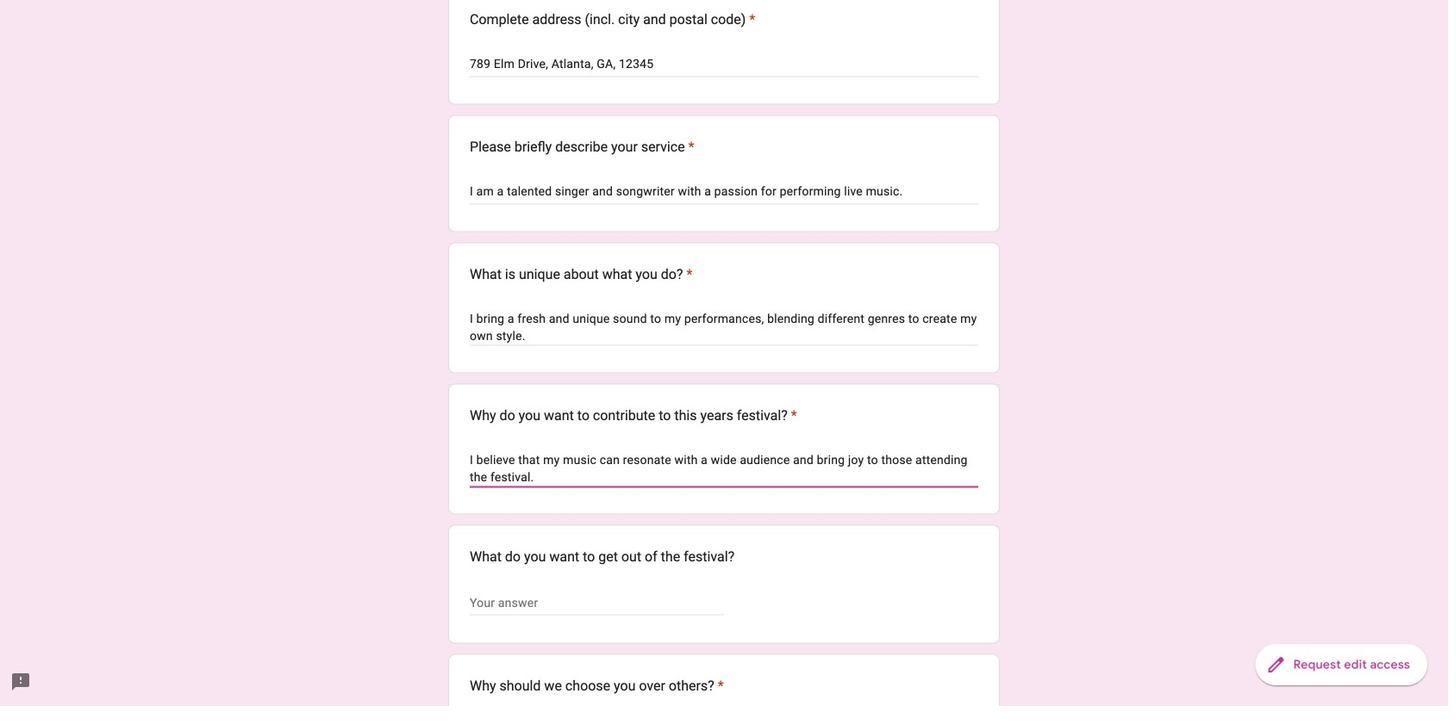 Task type: vqa. For each thing, say whether or not it's contained in the screenshot.
fifth HEADING from the top
yes



Task type: describe. For each thing, give the bounding box(es) containing it.
required question element for 2nd your answer text box from the bottom
[[746, 9, 756, 30]]

required question element for first your answer text box from the bottom
[[683, 264, 693, 285]]

1 your answer text field from the top
[[470, 56, 979, 76]]

1 your answer text field from the top
[[470, 183, 979, 204]]

report a problem to google image
[[10, 672, 31, 693]]

5 heading from the top
[[470, 676, 724, 697]]

heading for 2nd your answer text box from the bottom
[[470, 9, 756, 30]]



Task type: locate. For each thing, give the bounding box(es) containing it.
2 your answer text field from the top
[[470, 452, 979, 487]]

heading for 1st your answer text field from the top
[[470, 137, 695, 157]]

required question element for first your answer text field from the bottom of the page
[[788, 406, 797, 426]]

heading
[[470, 9, 756, 30], [470, 137, 695, 157], [470, 264, 693, 285], [470, 406, 797, 426], [470, 676, 724, 697]]

1 vertical spatial your answer text field
[[470, 452, 979, 487]]

required question element for 1st your answer text field from the top
[[685, 137, 695, 157]]

2 heading from the top
[[470, 137, 695, 157]]

2 your answer text field from the top
[[470, 311, 979, 345]]

3 heading from the top
[[470, 264, 693, 285]]

required question element
[[746, 9, 756, 30], [685, 137, 695, 157], [683, 264, 693, 285], [788, 406, 797, 426], [714, 676, 724, 697]]

heading for first your answer text box from the bottom
[[470, 264, 693, 285]]

Your answer text field
[[470, 183, 979, 204], [470, 452, 979, 487]]

1 vertical spatial your answer text field
[[470, 311, 979, 345]]

Your answer text field
[[470, 56, 979, 76], [470, 311, 979, 345]]

1 heading from the top
[[470, 9, 756, 30]]

heading for first your answer text field from the bottom of the page
[[470, 406, 797, 426]]

None text field
[[470, 594, 724, 614]]

4 heading from the top
[[470, 406, 797, 426]]

0 vertical spatial your answer text field
[[470, 56, 979, 76]]

0 vertical spatial your answer text field
[[470, 183, 979, 204]]



